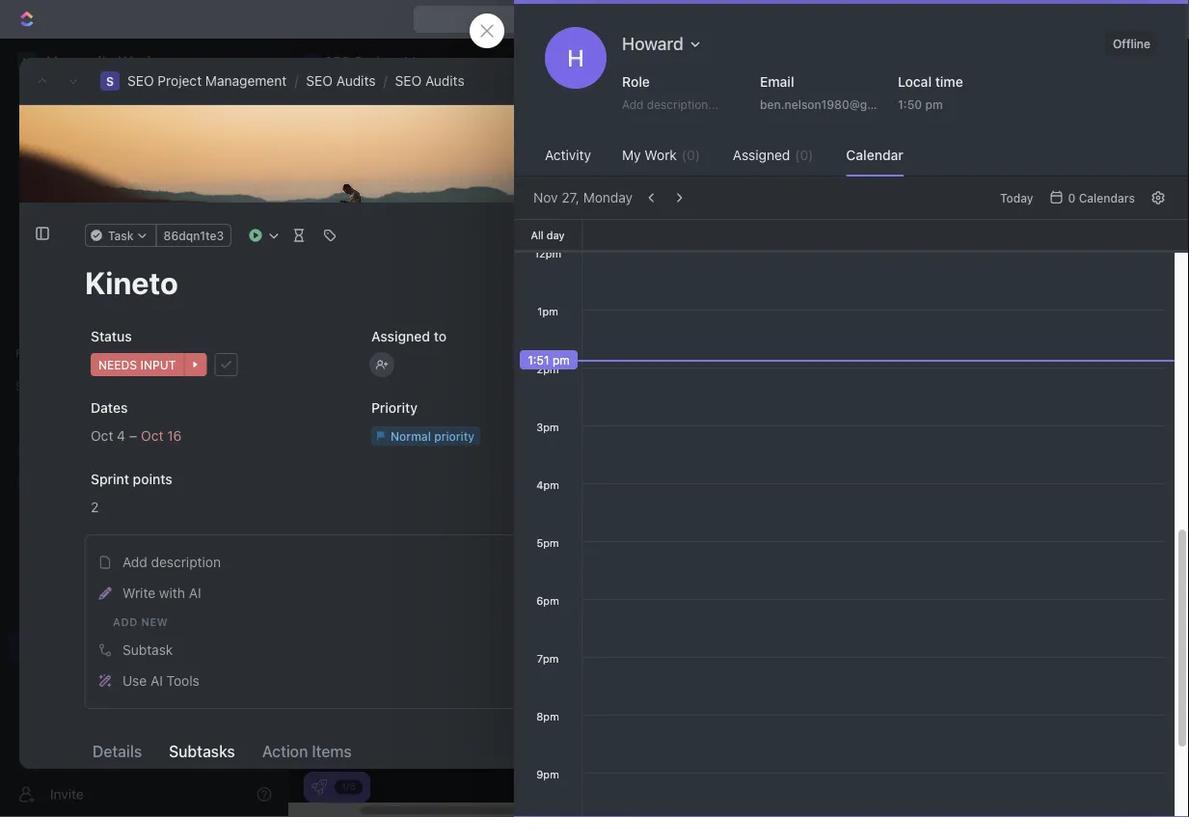 Task type: describe. For each thing, give the bounding box(es) containing it.
7
[[1154, 646, 1160, 658]]

2 seo audits link from the left
[[395, 73, 465, 89]]

add new meta descriptions
[[945, 645, 1092, 658]]

1/5
[[342, 781, 356, 792]]

search button
[[856, 174, 931, 201]]

hide button
[[1140, 267, 1176, 290]]

unscheduled
[[911, 308, 988, 323]]

input inside needs input dropdown button
[[140, 358, 176, 372]]

inbox
[[46, 134, 80, 150]]

1 horizontal spatial seo project management, , element
[[100, 71, 120, 91]]

reposition button
[[427, 164, 519, 195]]

action items button
[[255, 734, 360, 769]]

pulse
[[46, 232, 80, 248]]

4
[[117, 428, 126, 444]]

action items
[[262, 742, 352, 761]]

1 horizontal spatial by
[[937, 350, 950, 363]]

checklists
[[801, 425, 864, 441]]

oct for oct 4 – oct 16
[[91, 428, 113, 444]]

details
[[93, 742, 142, 761]]

overdue
[[1003, 308, 1052, 323]]

add for add new meta descriptions
[[945, 645, 966, 658]]

docs link
[[8, 159, 270, 190]]

s inside s seo project management
[[309, 56, 316, 67]]

nov 7
[[1131, 646, 1160, 658]]

oct 18
[[1127, 426, 1160, 438]]

timeline link
[[455, 174, 513, 201]]

h
[[568, 44, 584, 71]]

1:50
[[899, 97, 923, 111]]

assigned (0)
[[733, 147, 814, 163]]

email
[[761, 74, 795, 90]]

nov left 27
[[878, 74, 900, 88]]

0 calendars
[[1069, 191, 1136, 205]]

docs
[[46, 166, 78, 182]]

howard
[[622, 33, 684, 54]]

local
[[899, 74, 932, 90]]

nov 27, monday
[[534, 190, 633, 206]]

descriptions
[[1025, 645, 1092, 658]]

use
[[123, 673, 147, 689]]

9pm
[[537, 768, 560, 781]]

with
[[159, 585, 185, 601]]

s seo project management
[[309, 54, 487, 69]]

onboarding checklist button element
[[312, 780, 327, 795]]

2
[[91, 500, 99, 515]]

favorites
[[15, 346, 66, 360]]

timeline
[[459, 179, 513, 195]]

dates
[[91, 400, 128, 416]]

url
[[987, 791, 1010, 805]]

role add description...
[[622, 74, 719, 111]]

time
[[936, 74, 964, 90]]

0 horizontal spatial activity
[[545, 147, 592, 163]]

1:51
[[528, 353, 550, 367]]

1 horizontal spatial seo project management
[[335, 115, 654, 147]]

copying
[[880, 184, 923, 198]]

pm inside local time 1:50 pm
[[926, 97, 944, 111]]

seo project management link for the middle seo project management, , element
[[127, 73, 287, 89]]

project up seo project management / seo audits / seo audits on the left top of the page
[[355, 54, 400, 69]]

created this task by copying
[[766, 184, 927, 198]]

customize button
[[1001, 174, 1099, 201]]

tasks
[[1142, 351, 1171, 364]]

1 vertical spatial to
[[434, 329, 447, 345]]

home for home page
[[945, 425, 977, 438]]

pencil image
[[99, 587, 112, 600]]

subtasks button
[[161, 734, 243, 769]]

priority inside "task sidebar content" "section"
[[790, 262, 829, 276]]

hide
[[1145, 272, 1171, 285]]

search
[[881, 179, 926, 195]]

needs input button
[[85, 348, 350, 382]]

subtask
[[123, 642, 173, 658]]

needs inside "task sidebar content" "section"
[[761, 308, 796, 322]]

dashboards link
[[8, 192, 270, 223]]

needs input inside "task sidebar content" "section"
[[758, 308, 827, 322]]

share
[[936, 73, 973, 89]]

2pm
[[537, 363, 559, 375]]

on
[[861, 74, 875, 88]]

team space link
[[46, 467, 266, 498]]

write with ai
[[123, 585, 201, 601]]

update all checklists
[[734, 425, 864, 441]]

buzzmarket
[[945, 535, 1009, 548]]

upgrade link
[[926, 6, 1018, 33]]

s for the middle seo project management, , element
[[106, 74, 114, 88]]

seo project management link for seo project management, , element within sidebar navigation
[[46, 631, 266, 662]]

normal priority
[[391, 429, 475, 443]]

subtasks
[[169, 742, 235, 761]]

add for add description
[[123, 555, 147, 570]]

oct for oct 18
[[1127, 426, 1145, 438]]

Edit task name text field
[[85, 265, 631, 301]]

status
[[91, 329, 132, 345]]

created on nov 27
[[815, 74, 917, 88]]

16
[[167, 428, 182, 444]]

new for add new
[[141, 616, 168, 628]]

action
[[262, 742, 308, 761]]

ai inside write with ai "button"
[[189, 585, 201, 601]]

2 audits from the left
[[426, 73, 465, 89]]

sidebar navigation
[[0, 39, 289, 817]]

upgrade
[[953, 11, 1008, 27]]

normal
[[863, 262, 906, 276]]

tree inside sidebar navigation
[[8, 401, 270, 817]]

oct 31
[[1127, 536, 1160, 548]]



Task type: vqa. For each thing, say whether or not it's contained in the screenshot.


Task type: locate. For each thing, give the bounding box(es) containing it.
(0) up created
[[796, 147, 814, 163]]

0 horizontal spatial seo project management, , element
[[17, 637, 37, 656]]

points
[[133, 472, 172, 487]]

0 horizontal spatial by
[[864, 184, 877, 198]]

task
[[838, 184, 861, 198]]

0 vertical spatial assigned
[[733, 147, 791, 163]]

pulse link
[[8, 225, 270, 256]]

normal priority button
[[366, 419, 631, 454]]

email ben.nelson1980@gmail.com
[[761, 74, 918, 111]]

1 vertical spatial by
[[937, 350, 950, 363]]

8
[[1153, 792, 1160, 805]]

2 vertical spatial s
[[23, 640, 31, 653]]

seo project management inside tree
[[46, 638, 209, 654]]

1 horizontal spatial priority
[[790, 262, 829, 276]]

s for seo project management, , element within sidebar navigation
[[23, 640, 31, 653]]

1 vertical spatial s
[[106, 74, 114, 88]]

favorites button
[[8, 342, 74, 365]]

1 vertical spatial today
[[312, 222, 345, 236]]

local time 1:50 pm
[[899, 74, 964, 111]]

4pm
[[537, 479, 560, 491]]

nov for nov 27, monday
[[534, 190, 558, 206]]

oct left 31
[[1127, 536, 1145, 548]]

new up "subtask"
[[141, 616, 168, 628]]

home link
[[8, 94, 270, 124]]

inbox link
[[8, 126, 270, 157]]

needs down set
[[761, 308, 796, 322]]

seo project management link up home link
[[127, 73, 287, 89]]

0 horizontal spatial s
[[23, 640, 31, 653]]

activity down email in the top of the page
[[731, 124, 798, 147]]

add left meta
[[945, 645, 966, 658]]

update left url
[[945, 791, 984, 805]]

task sidebar content section
[[706, 105, 1112, 769]]

all day
[[531, 229, 565, 241]]

assigned up created
[[733, 147, 791, 163]]

0 vertical spatial seo project management
[[335, 115, 654, 147]]

nov for nov 7
[[1131, 646, 1151, 658]]

1 you from the top
[[746, 184, 766, 198]]

1 horizontal spatial seo audits link
[[395, 73, 465, 89]]

tree
[[8, 401, 270, 817]]

update left all
[[734, 425, 780, 441]]

nov 8
[[1130, 792, 1160, 805]]

27,
[[562, 190, 580, 206]]

nov for nov 8
[[1130, 792, 1150, 805]]

seo project management up reposition
[[335, 115, 654, 147]]

needs input inside dropdown button
[[98, 358, 176, 372]]

0 horizontal spatial update
[[734, 425, 780, 441]]

0 horizontal spatial today
[[312, 222, 345, 236]]

you left set
[[746, 262, 766, 276]]

2 horizontal spatial s
[[309, 56, 316, 67]]

assigned
[[733, 147, 791, 163], [372, 329, 430, 345]]

assigned down edit task name text box
[[372, 329, 430, 345]]

0 vertical spatial ai
[[189, 585, 201, 601]]

offline
[[1114, 37, 1151, 50]]

1 vertical spatial home
[[945, 425, 977, 438]]

nov
[[878, 74, 900, 88], [534, 190, 558, 206], [1131, 646, 1151, 658], [1130, 792, 1150, 805]]

0 vertical spatial you
[[746, 184, 766, 198]]

input down the you set priority to
[[799, 308, 827, 322]]

1 horizontal spatial home
[[945, 425, 977, 438]]

1 vertical spatial update
[[945, 791, 984, 805]]

task button
[[85, 224, 157, 247]]

add description... button
[[615, 93, 742, 116]]

today button left 17 in the top right of the page
[[993, 186, 1042, 209]]

new for add new meta descriptions
[[970, 645, 992, 658]]

0 horizontal spatial seo audits link
[[306, 73, 376, 89]]

seo project management down add new
[[46, 638, 209, 654]]

seo project management, , element inside sidebar navigation
[[17, 637, 37, 656]]

nov 27, monday button
[[534, 190, 633, 206]]

0 vertical spatial today button
[[993, 186, 1042, 209]]

user group image
[[20, 477, 34, 488]]

oct right –
[[141, 428, 164, 444]]

0 vertical spatial pm
[[926, 97, 944, 111]]

sort
[[911, 350, 934, 363]]

1 horizontal spatial s
[[106, 74, 114, 88]]

space
[[84, 474, 122, 490]]

mins
[[1058, 184, 1084, 198]]

nov left "8"
[[1130, 792, 1150, 805]]

you for you set priority to
[[746, 262, 766, 276]]

today left 17 in the top right of the page
[[1001, 191, 1034, 205]]

home page
[[945, 425, 1007, 438]]

1 vertical spatial needs
[[98, 358, 137, 372]]

activity inside "task sidebar content" "section"
[[731, 124, 798, 147]]

0 horizontal spatial input
[[140, 358, 176, 372]]

0 horizontal spatial needs input
[[98, 358, 176, 372]]

0 horizontal spatial ai
[[151, 673, 163, 689]]

activity up 27,
[[545, 147, 592, 163]]

52 tasks
[[1124, 351, 1171, 364]]

needs input down the you set priority to
[[758, 308, 827, 322]]

0 vertical spatial to
[[832, 262, 843, 276]]

input inside "task sidebar content" "section"
[[799, 308, 827, 322]]

don't
[[746, 200, 776, 213]]

add inside role add description...
[[622, 97, 644, 111]]

0 vertical spatial seo project management link
[[127, 73, 287, 89]]

add for add new
[[113, 616, 138, 628]]

1 horizontal spatial needs input
[[758, 308, 827, 322]]

today up edit task name text box
[[312, 222, 345, 236]]

needs input
[[758, 308, 827, 322], [98, 358, 176, 372]]

1 horizontal spatial /
[[384, 73, 388, 89]]

1 vertical spatial priority
[[434, 429, 475, 443]]

pm right the 1:51
[[553, 353, 570, 367]]

7pm
[[537, 652, 559, 665]]

seo project management link down add new
[[46, 631, 266, 662]]

today for left today button
[[312, 222, 345, 236]]

0 horizontal spatial new
[[141, 616, 168, 628]]

today button
[[993, 186, 1042, 209], [304, 218, 353, 241]]

0 horizontal spatial audits
[[337, 73, 376, 89]]

home left page
[[945, 425, 977, 438]]

oct left 18
[[1127, 426, 1145, 438]]

0 vertical spatial s
[[309, 56, 316, 67]]

by right the sort
[[937, 350, 950, 363]]

work
[[645, 147, 677, 163]]

1pm
[[538, 305, 559, 318]]

0 horizontal spatial home
[[46, 101, 83, 117]]

share button
[[924, 66, 984, 97]]

write with ai button
[[92, 578, 624, 609]]

3pm
[[537, 421, 559, 433]]

tree containing team space
[[8, 401, 270, 817]]

today for the right today button
[[1001, 191, 1034, 205]]

oct
[[1127, 426, 1145, 438], [91, 428, 113, 444], [141, 428, 164, 444], [1127, 536, 1145, 548]]

add up write
[[123, 555, 147, 570]]

1 horizontal spatial pm
[[926, 97, 944, 111]]

by
[[864, 184, 877, 198], [937, 350, 950, 363]]

1 horizontal spatial assigned
[[733, 147, 791, 163]]

page
[[980, 425, 1007, 438]]

sprint points
[[91, 472, 172, 487]]

priority
[[372, 400, 418, 416]]

overview
[[360, 179, 420, 195]]

overview link
[[356, 174, 420, 201]]

0 vertical spatial seo project management, , element
[[305, 54, 320, 69]]

projects link
[[58, 500, 216, 531]]

project down add new
[[77, 638, 122, 654]]

use ai tools
[[123, 673, 200, 689]]

0 vertical spatial new
[[141, 616, 168, 628]]

0 horizontal spatial /
[[295, 73, 299, 89]]

seo project management link
[[127, 73, 287, 89], [46, 631, 266, 662]]

set
[[770, 262, 786, 276]]

audits
[[337, 73, 376, 89], [426, 73, 465, 89]]

to inside "task sidebar content" "section"
[[832, 262, 843, 276]]

project inside tree
[[77, 638, 122, 654]]

normal
[[391, 429, 431, 443]]

0 vertical spatial today
[[1001, 191, 1034, 205]]

1 vertical spatial pm
[[553, 353, 570, 367]]

you up don't
[[746, 184, 766, 198]]

home inside sidebar navigation
[[46, 101, 83, 117]]

seo
[[324, 54, 351, 69], [127, 73, 154, 89], [306, 73, 333, 89], [395, 73, 422, 89], [335, 115, 388, 147], [46, 638, 73, 654]]

you for you
[[746, 184, 766, 198]]

new left meta
[[970, 645, 992, 658]]

description
[[151, 555, 221, 570]]

needs input down status
[[98, 358, 176, 372]]

tools
[[167, 673, 200, 689]]

add down role at the right of the page
[[622, 97, 644, 111]]

priority inside dropdown button
[[434, 429, 475, 443]]

home up inbox
[[46, 101, 83, 117]]

31
[[1148, 536, 1160, 548]]

needs down status
[[98, 358, 137, 372]]

created
[[770, 184, 811, 198]]

1 horizontal spatial needs
[[761, 308, 796, 322]]

1 vertical spatial seo project management
[[46, 638, 209, 654]]

1 vertical spatial you
[[746, 262, 766, 276]]

pm
[[926, 97, 944, 111], [553, 353, 570, 367]]

0 horizontal spatial needs
[[98, 358, 137, 372]]

0 horizontal spatial pm
[[553, 353, 570, 367]]

input up 16
[[140, 358, 176, 372]]

1 horizontal spatial today
[[1001, 191, 1034, 205]]

update for update url
[[945, 791, 984, 805]]

ai right with
[[189, 585, 201, 601]]

you set priority to
[[746, 262, 846, 276]]

0 vertical spatial needs
[[761, 308, 796, 322]]

priority right set
[[790, 262, 829, 276]]

0 vertical spatial priority
[[790, 262, 829, 276]]

2 you from the top
[[746, 262, 766, 276]]

you
[[746, 184, 766, 198], [746, 262, 766, 276]]

18
[[1148, 426, 1160, 438]]

1 vertical spatial assigned
[[372, 329, 430, 345]]

1 horizontal spatial audits
[[426, 73, 465, 89]]

1 horizontal spatial input
[[799, 308, 827, 322]]

by inside "task sidebar content" "section"
[[864, 184, 877, 198]]

2 vertical spatial seo project management, , element
[[17, 637, 37, 656]]

assigned for assigned (0)
[[733, 147, 791, 163]]

priority right normal
[[434, 429, 475, 443]]

update inside "task sidebar content" "section"
[[734, 425, 780, 441]]

seo inside sidebar navigation
[[46, 638, 73, 654]]

1 horizontal spatial new
[[970, 645, 992, 658]]

items
[[312, 742, 352, 761]]

6pm
[[537, 595, 560, 607]]

0 horizontal spatial today button
[[304, 218, 353, 241]]

s inside tree
[[23, 640, 31, 653]]

ai right use
[[151, 673, 163, 689]]

oct left 4
[[91, 428, 113, 444]]

#32xmwqh
[[927, 184, 987, 198]]

1 audits from the left
[[337, 73, 376, 89]]

1 vertical spatial input
[[140, 358, 176, 372]]

add down write
[[113, 616, 138, 628]]

1 horizontal spatial to
[[832, 262, 843, 276]]

access)
[[810, 200, 853, 213]]

0 vertical spatial home
[[46, 101, 83, 117]]

1 seo audits link from the left
[[306, 73, 376, 89]]

assigned for assigned to
[[372, 329, 430, 345]]

0 horizontal spatial assigned
[[372, 329, 430, 345]]

ai inside the use ai tools button
[[151, 673, 163, 689]]

onboarding checklist button image
[[312, 780, 327, 795]]

monday
[[584, 190, 633, 206]]

today button up edit task name text box
[[304, 218, 353, 241]]

spaces
[[15, 379, 56, 393]]

add inside button
[[123, 555, 147, 570]]

1 vertical spatial ai
[[151, 673, 163, 689]]

0 vertical spatial update
[[734, 425, 780, 441]]

0 vertical spatial needs input
[[758, 308, 827, 322]]

needs inside dropdown button
[[98, 358, 137, 372]]

1 (0) from the left
[[682, 147, 701, 163]]

all
[[784, 425, 798, 441]]

2 (0) from the left
[[796, 147, 814, 163]]

pm right '1:50'
[[926, 97, 944, 111]]

2 horizontal spatial seo project management, , element
[[305, 54, 320, 69]]

0 horizontal spatial priority
[[434, 429, 475, 443]]

by right task
[[864, 184, 877, 198]]

1 vertical spatial seo project management link
[[46, 631, 266, 662]]

1 vertical spatial needs input
[[98, 358, 176, 372]]

reply button
[[1042, 465, 1089, 488]]

1
[[761, 470, 766, 484]]

1 horizontal spatial update
[[945, 791, 984, 805]]

use ai tools button
[[92, 666, 624, 697]]

1 / from the left
[[295, 73, 299, 89]]

1 horizontal spatial (0)
[[796, 147, 814, 163]]

sprint
[[91, 472, 129, 487]]

27
[[903, 74, 917, 88]]

calendar
[[847, 147, 904, 163]]

0 horizontal spatial seo project management
[[46, 638, 209, 654]]

1 horizontal spatial today button
[[993, 186, 1042, 209]]

management inside tree
[[126, 638, 209, 654]]

ben.nelson1980@gmail.com
[[761, 97, 918, 111]]

5pm
[[537, 537, 559, 549]]

update for update all checklists
[[734, 425, 780, 441]]

1 vertical spatial new
[[970, 645, 992, 658]]

(0) right 'work'
[[682, 147, 701, 163]]

86dqn1te3
[[164, 229, 224, 242]]

project up reposition
[[394, 115, 481, 147]]

0 horizontal spatial to
[[434, 329, 447, 345]]

seo project management, , element
[[305, 54, 320, 69], [100, 71, 120, 91], [17, 637, 37, 656]]

0 horizontal spatial (0)
[[682, 147, 701, 163]]

1 vertical spatial today button
[[304, 218, 353, 241]]

nov left 7
[[1131, 646, 1151, 658]]

home for home
[[46, 101, 83, 117]]

1 horizontal spatial ai
[[189, 585, 201, 601]]

2 / from the left
[[384, 73, 388, 89]]

0 vertical spatial by
[[864, 184, 877, 198]]

write
[[123, 585, 156, 601]]

1 vertical spatial seo project management, , element
[[100, 71, 120, 91]]

1 horizontal spatial activity
[[731, 124, 798, 147]]

have
[[779, 200, 806, 213]]

0 vertical spatial input
[[799, 308, 827, 322]]

project up home link
[[158, 73, 202, 89]]

sort by
[[911, 350, 950, 363]]

project
[[355, 54, 400, 69], [158, 73, 202, 89], [394, 115, 481, 147], [77, 638, 122, 654]]

invite
[[50, 787, 84, 802]]

oct for oct 31
[[1127, 536, 1145, 548]]

nov left 27,
[[534, 190, 558, 206]]

12pm
[[535, 247, 562, 260]]

new button
[[1026, 4, 1093, 35]]



